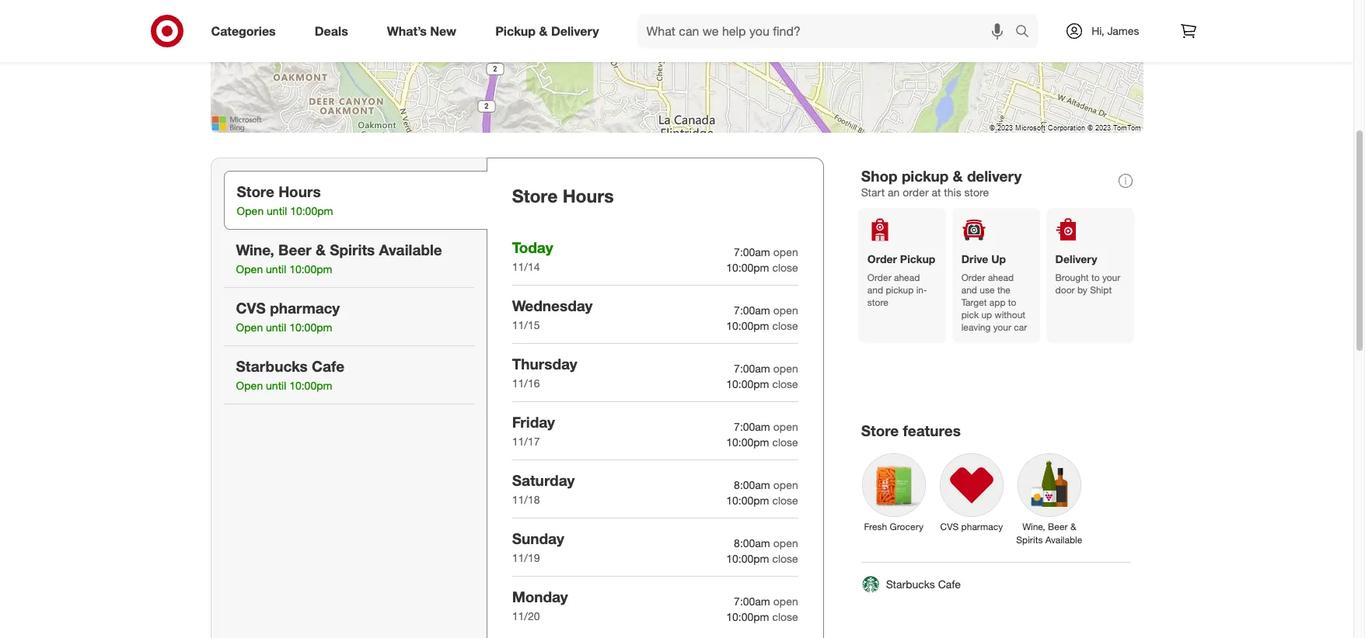 Task type: describe. For each thing, give the bounding box(es) containing it.
7:00am open 10:00pm close for thursday
[[726, 362, 798, 391]]

target
[[961, 297, 987, 309]]

11/17
[[512, 435, 540, 449]]

shop
[[861, 167, 898, 185]]

deals link
[[301, 14, 368, 48]]

delivery inside delivery brought to your door by shipt
[[1055, 253, 1097, 266]]

door
[[1055, 285, 1075, 296]]

What can we help you find? suggestions appear below search field
[[637, 14, 1019, 48]]

wine, beer & spirits available
[[1016, 521, 1082, 546]]

in-
[[916, 285, 927, 296]]

8:00am for sunday
[[734, 537, 770, 550]]

pickup inside order pickup order ahead and pickup in- store
[[900, 253, 935, 266]]

7:00am open 10:00pm close for friday
[[726, 420, 798, 449]]

store hours
[[512, 185, 614, 207]]

pharmacy for cvs pharmacy open until 10:00pm
[[270, 299, 340, 317]]

pharmacy for cvs pharmacy
[[961, 521, 1003, 533]]

starbucks cafe open until 10:00pm
[[236, 358, 345, 393]]

store for store hours open until 10:00pm
[[237, 183, 274, 201]]

cvs for cvs pharmacy open until 10:00pm
[[236, 299, 266, 317]]

pickup & delivery link
[[482, 14, 618, 48]]

open for monday
[[773, 595, 798, 609]]

spirits for wine, beer & spirits available
[[1016, 535, 1043, 546]]

7:00am for friday
[[734, 420, 770, 434]]

store inside order pickup order ahead and pickup in- store
[[867, 297, 888, 309]]

delivery brought to your door by shipt
[[1055, 253, 1120, 296]]

store for store hours
[[512, 185, 558, 207]]

0 vertical spatial delivery
[[551, 23, 599, 39]]

order for drive up
[[961, 272, 985, 284]]

shipt
[[1090, 285, 1112, 296]]

wine, beer & spirits available link
[[1010, 447, 1088, 550]]

what's new link
[[374, 14, 476, 48]]

7:00am for wednesday
[[734, 304, 770, 317]]

today 11/14
[[512, 239, 553, 274]]

open for sunday
[[773, 537, 798, 550]]

sunday 11/19
[[512, 530, 564, 565]]

this
[[944, 186, 961, 199]]

7:00am for monday
[[734, 595, 770, 609]]

available for wine, beer & spirits available
[[1045, 535, 1082, 546]]

monday
[[512, 588, 568, 606]]

open for store hours
[[237, 205, 264, 218]]

7:00am for today
[[734, 246, 770, 259]]

new
[[430, 23, 456, 39]]

open for saturday
[[773, 479, 798, 492]]

la canada flintridge map image
[[210, 0, 1143, 133]]

today
[[512, 239, 553, 256]]

saturday 11/18
[[512, 472, 575, 507]]

store inside 'shop pickup & delivery start an order at this store'
[[964, 186, 989, 199]]

& for wine, beer & spirits available open until 10:00pm
[[316, 241, 326, 259]]

pickup & delivery
[[495, 23, 599, 39]]

what's new
[[387, 23, 456, 39]]

fresh grocery
[[864, 521, 924, 533]]

the
[[997, 285, 1011, 296]]

close for thursday
[[772, 378, 798, 391]]

store features
[[861, 422, 961, 440]]

store hours open until 10:00pm
[[237, 183, 333, 218]]

until for cvs
[[266, 321, 286, 334]]

close for wednesday
[[772, 319, 798, 333]]

open for wednesday
[[773, 304, 798, 317]]

order pickup order ahead and pickup in- store
[[867, 253, 935, 309]]

cafe for starbucks cafe open until 10:00pm
[[312, 358, 345, 375]]

available for wine, beer & spirits available open until 10:00pm
[[379, 241, 442, 259]]

open inside the wine, beer & spirits available open until 10:00pm
[[236, 263, 263, 276]]

7:00am for thursday
[[734, 362, 770, 375]]

fresh
[[864, 521, 887, 533]]

drive
[[961, 253, 988, 266]]

close for saturday
[[772, 494, 798, 507]]

11/18
[[512, 494, 540, 507]]

order
[[903, 186, 929, 199]]

your inside delivery brought to your door by shipt
[[1102, 272, 1120, 284]]

what's
[[387, 23, 427, 39]]

pick
[[961, 309, 979, 321]]

& inside pickup & delivery link
[[539, 23, 548, 39]]

an
[[888, 186, 900, 199]]



Task type: vqa. For each thing, say whether or not it's contained in the screenshot.
second 7:00Am Open 10:00Pm Close from the top of the page
yes



Task type: locate. For each thing, give the bounding box(es) containing it.
1 vertical spatial available
[[1045, 535, 1082, 546]]

categories link
[[198, 14, 295, 48]]

store for store features
[[861, 422, 899, 440]]

11/14
[[512, 260, 540, 274]]

2 7:00am open 10:00pm close from the top
[[726, 304, 798, 333]]

& for wine, beer & spirits available
[[1070, 521, 1076, 533]]

hi,
[[1092, 24, 1104, 37]]

10:00pm inside the wine, beer & spirits available open until 10:00pm
[[289, 263, 332, 276]]

2 open from the top
[[773, 304, 798, 317]]

10:00pm
[[290, 205, 333, 218], [726, 261, 769, 274], [289, 263, 332, 276], [726, 319, 769, 333], [289, 321, 332, 334], [726, 378, 769, 391], [289, 379, 332, 393], [726, 436, 769, 449], [726, 494, 769, 507], [726, 553, 769, 566], [726, 611, 769, 624]]

0 horizontal spatial wine,
[[236, 241, 274, 259]]

close for sunday
[[772, 553, 798, 566]]

features
[[903, 422, 961, 440]]

1 vertical spatial spirits
[[1016, 535, 1043, 546]]

beer inside wine, beer & spirits available
[[1048, 521, 1068, 533]]

0 horizontal spatial starbucks
[[236, 358, 308, 375]]

to inside delivery brought to your door by shipt
[[1091, 272, 1100, 284]]

11/15
[[512, 319, 540, 332]]

wine, inside wine, beer & spirits available
[[1022, 521, 1045, 533]]

0 vertical spatial available
[[379, 241, 442, 259]]

wine,
[[236, 241, 274, 259], [1022, 521, 1045, 533]]

hours
[[278, 183, 321, 201], [563, 185, 614, 207]]

app
[[989, 297, 1006, 309]]

close for monday
[[772, 611, 798, 624]]

open inside store hours open until 10:00pm
[[237, 205, 264, 218]]

1 vertical spatial wine,
[[1022, 521, 1045, 533]]

drive up order ahead and use the target app to pick up without leaving your car
[[961, 253, 1027, 334]]

thursday 11/16
[[512, 355, 577, 390]]

1 vertical spatial delivery
[[1055, 253, 1097, 266]]

cvs right grocery
[[940, 521, 959, 533]]

0 vertical spatial beer
[[278, 241, 312, 259]]

hours for store hours
[[563, 185, 614, 207]]

up
[[981, 309, 992, 321]]

open
[[773, 246, 798, 259], [773, 304, 798, 317], [773, 362, 798, 375], [773, 420, 798, 434], [773, 479, 798, 492], [773, 537, 798, 550], [773, 595, 798, 609]]

0 vertical spatial wine,
[[236, 241, 274, 259]]

0 vertical spatial store
[[964, 186, 989, 199]]

11/20
[[512, 610, 540, 623]]

cafe down cvs pharmacy
[[938, 578, 961, 592]]

1 vertical spatial beer
[[1048, 521, 1068, 533]]

at
[[932, 186, 941, 199]]

open for starbucks cafe
[[236, 379, 263, 393]]

available inside wine, beer & spirits available
[[1045, 535, 1082, 546]]

wine, for wine, beer & spirits available open until 10:00pm
[[236, 241, 274, 259]]

cafe down cvs pharmacy open until 10:00pm
[[312, 358, 345, 375]]

pickup inside 'shop pickup & delivery start an order at this store'
[[902, 167, 949, 185]]

starbucks cafe
[[886, 578, 961, 592]]

until inside the starbucks cafe open until 10:00pm
[[266, 379, 286, 393]]

saturday
[[512, 472, 575, 490]]

1 horizontal spatial and
[[961, 285, 977, 296]]

store inside store hours open until 10:00pm
[[237, 183, 274, 201]]

2 8:00am open 10:00pm close from the top
[[726, 537, 798, 566]]

starbucks down cvs pharmacy open until 10:00pm
[[236, 358, 308, 375]]

pickup inside order pickup order ahead and pickup in- store
[[886, 285, 914, 296]]

0 horizontal spatial beer
[[278, 241, 312, 259]]

cvs pharmacy open until 10:00pm
[[236, 299, 340, 334]]

car
[[1014, 322, 1027, 334]]

cvs pharmacy link
[[933, 447, 1010, 537]]

0 vertical spatial to
[[1091, 272, 1100, 284]]

1 horizontal spatial delivery
[[1055, 253, 1097, 266]]

wine, down store hours open until 10:00pm
[[236, 241, 274, 259]]

cafe
[[312, 358, 345, 375], [938, 578, 961, 592]]

close
[[772, 261, 798, 274], [772, 319, 798, 333], [772, 378, 798, 391], [772, 436, 798, 449], [772, 494, 798, 507], [772, 553, 798, 566], [772, 611, 798, 624]]

cvs for cvs pharmacy
[[940, 521, 959, 533]]

11/16
[[512, 377, 540, 390]]

0 horizontal spatial ahead
[[894, 272, 920, 284]]

2 close from the top
[[772, 319, 798, 333]]

hours for store hours open until 10:00pm
[[278, 183, 321, 201]]

until inside store hours open until 10:00pm
[[267, 205, 287, 218]]

open for today
[[773, 246, 798, 259]]

pickup
[[495, 23, 536, 39], [900, 253, 935, 266]]

and left in-
[[867, 285, 883, 296]]

to up shipt
[[1091, 272, 1100, 284]]

close for today
[[772, 261, 798, 274]]

8:00am for saturday
[[734, 479, 770, 492]]

open for thursday
[[773, 362, 798, 375]]

1 horizontal spatial store
[[512, 185, 558, 207]]

hi, james
[[1092, 24, 1139, 37]]

wednesday
[[512, 297, 593, 315]]

delivery
[[551, 23, 599, 39], [1055, 253, 1097, 266]]

wine, beer & spirits available open until 10:00pm
[[236, 241, 442, 276]]

leaving
[[961, 322, 991, 334]]

ahead up the the
[[988, 272, 1014, 284]]

10:00pm inside cvs pharmacy open until 10:00pm
[[289, 321, 332, 334]]

and
[[867, 285, 883, 296], [961, 285, 977, 296]]

up
[[991, 253, 1006, 266]]

search button
[[1008, 14, 1046, 51]]

sunday
[[512, 530, 564, 548]]

starbucks for starbucks cafe
[[886, 578, 935, 592]]

0 horizontal spatial your
[[993, 322, 1011, 334]]

0 horizontal spatial cafe
[[312, 358, 345, 375]]

until inside cvs pharmacy open until 10:00pm
[[266, 321, 286, 334]]

open inside the starbucks cafe open until 10:00pm
[[236, 379, 263, 393]]

order for order pickup
[[867, 272, 891, 284]]

1 horizontal spatial hours
[[563, 185, 614, 207]]

spirits inside wine, beer & spirits available
[[1016, 535, 1043, 546]]

store
[[237, 183, 274, 201], [512, 185, 558, 207], [861, 422, 899, 440]]

11/19
[[512, 552, 540, 565]]

1 vertical spatial cvs
[[940, 521, 959, 533]]

& inside wine, beer & spirits available
[[1070, 521, 1076, 533]]

wine, inside the wine, beer & spirits available open until 10:00pm
[[236, 241, 274, 259]]

pharmacy inside cvs pharmacy open until 10:00pm
[[270, 299, 340, 317]]

1 horizontal spatial cvs
[[940, 521, 959, 533]]

1 vertical spatial 8:00am open 10:00pm close
[[726, 537, 798, 566]]

6 close from the top
[[772, 553, 798, 566]]

pickup right new
[[495, 23, 536, 39]]

1 vertical spatial your
[[993, 322, 1011, 334]]

monday 11/20
[[512, 588, 568, 623]]

wine, right cvs pharmacy
[[1022, 521, 1045, 533]]

1 7:00am from the top
[[734, 246, 770, 259]]

spirits inside the wine, beer & spirits available open until 10:00pm
[[330, 241, 375, 259]]

pickup left in-
[[886, 285, 914, 296]]

1 horizontal spatial your
[[1102, 272, 1120, 284]]

4 7:00am open 10:00pm close from the top
[[726, 420, 798, 449]]

0 vertical spatial pickup
[[902, 167, 949, 185]]

ahead
[[894, 272, 920, 284], [988, 272, 1014, 284]]

to
[[1091, 272, 1100, 284], [1008, 297, 1016, 309]]

search
[[1008, 25, 1046, 40]]

ahead inside drive up order ahead and use the target app to pick up without leaving your car
[[988, 272, 1014, 284]]

and for drive
[[961, 285, 977, 296]]

8:00am open 10:00pm close for saturday
[[726, 479, 798, 507]]

7 open from the top
[[773, 595, 798, 609]]

2 8:00am from the top
[[734, 537, 770, 550]]

wednesday 11/15
[[512, 297, 593, 332]]

3 7:00am open 10:00pm close from the top
[[726, 362, 798, 391]]

your down without
[[993, 322, 1011, 334]]

1 horizontal spatial ahead
[[988, 272, 1014, 284]]

cafe for starbucks cafe
[[938, 578, 961, 592]]

0 vertical spatial spirits
[[330, 241, 375, 259]]

spirits for wine, beer & spirits available open until 10:00pm
[[330, 241, 375, 259]]

2 7:00am from the top
[[734, 304, 770, 317]]

brought
[[1055, 272, 1089, 284]]

cvs inside cvs pharmacy open until 10:00pm
[[236, 299, 266, 317]]

5 close from the top
[[772, 494, 798, 507]]

and up target
[[961, 285, 977, 296]]

open inside cvs pharmacy open until 10:00pm
[[236, 321, 263, 334]]

1 horizontal spatial to
[[1091, 272, 1100, 284]]

beer for wine, beer & spirits available
[[1048, 521, 1068, 533]]

5 open from the top
[[773, 479, 798, 492]]

1 horizontal spatial store
[[964, 186, 989, 199]]

5 7:00am from the top
[[734, 595, 770, 609]]

fresh grocery link
[[855, 447, 933, 537]]

hours inside store hours open until 10:00pm
[[278, 183, 321, 201]]

6 open from the top
[[773, 537, 798, 550]]

to inside drive up order ahead and use the target app to pick up without leaving your car
[[1008, 297, 1016, 309]]

pharmacy left wine, beer & spirits available
[[961, 521, 1003, 533]]

7:00am open 10:00pm close for today
[[726, 246, 798, 274]]

cvs pharmacy
[[940, 521, 1003, 533]]

&
[[539, 23, 548, 39], [953, 167, 963, 185], [316, 241, 326, 259], [1070, 521, 1076, 533]]

2 ahead from the left
[[988, 272, 1014, 284]]

3 7:00am from the top
[[734, 362, 770, 375]]

start
[[861, 186, 885, 199]]

0 horizontal spatial available
[[379, 241, 442, 259]]

0 vertical spatial 8:00am
[[734, 479, 770, 492]]

1 horizontal spatial wine,
[[1022, 521, 1045, 533]]

ahead inside order pickup order ahead and pickup in- store
[[894, 272, 920, 284]]

7 close from the top
[[772, 611, 798, 624]]

& inside the wine, beer & spirits available open until 10:00pm
[[316, 241, 326, 259]]

and for order
[[867, 285, 883, 296]]

your
[[1102, 272, 1120, 284], [993, 322, 1011, 334]]

0 horizontal spatial to
[[1008, 297, 1016, 309]]

spirits
[[330, 241, 375, 259], [1016, 535, 1043, 546]]

7:00am open 10:00pm close for wednesday
[[726, 304, 798, 333]]

ahead for up
[[988, 272, 1014, 284]]

until for store
[[267, 205, 287, 218]]

until inside the wine, beer & spirits available open until 10:00pm
[[266, 263, 286, 276]]

without
[[995, 309, 1025, 321]]

0 vertical spatial 8:00am open 10:00pm close
[[726, 479, 798, 507]]

1 vertical spatial store
[[867, 297, 888, 309]]

3 close from the top
[[772, 378, 798, 391]]

0 horizontal spatial hours
[[278, 183, 321, 201]]

1 ahead from the left
[[894, 272, 920, 284]]

4 close from the top
[[772, 436, 798, 449]]

1 vertical spatial cafe
[[938, 578, 961, 592]]

0 vertical spatial cvs
[[236, 299, 266, 317]]

1 horizontal spatial starbucks
[[886, 578, 935, 592]]

1 horizontal spatial spirits
[[1016, 535, 1043, 546]]

1 open from the top
[[773, 246, 798, 259]]

0 horizontal spatial and
[[867, 285, 883, 296]]

1 horizontal spatial cafe
[[938, 578, 961, 592]]

1 horizontal spatial available
[[1045, 535, 1082, 546]]

8:00am open 10:00pm close
[[726, 479, 798, 507], [726, 537, 798, 566]]

0 horizontal spatial cvs
[[236, 299, 266, 317]]

store capabilities with hours, vertical tabs tab list
[[210, 158, 487, 639]]

friday 11/17
[[512, 413, 555, 449]]

ahead for pickup
[[894, 272, 920, 284]]

5 7:00am open 10:00pm close from the top
[[726, 595, 798, 624]]

7:00am
[[734, 246, 770, 259], [734, 304, 770, 317], [734, 362, 770, 375], [734, 420, 770, 434], [734, 595, 770, 609]]

1 vertical spatial starbucks
[[886, 578, 935, 592]]

until
[[267, 205, 287, 218], [266, 263, 286, 276], [266, 321, 286, 334], [266, 379, 286, 393]]

close for friday
[[772, 436, 798, 449]]

beer inside the wine, beer & spirits available open until 10:00pm
[[278, 241, 312, 259]]

0 horizontal spatial delivery
[[551, 23, 599, 39]]

1 close from the top
[[772, 261, 798, 274]]

deals
[[315, 23, 348, 39]]

8:00am
[[734, 479, 770, 492], [734, 537, 770, 550]]

wine, for wine, beer & spirits available
[[1022, 521, 1045, 533]]

pharmacy down the wine, beer & spirits available open until 10:00pm in the top left of the page
[[270, 299, 340, 317]]

pickup
[[902, 167, 949, 185], [886, 285, 914, 296]]

cvs up the starbucks cafe open until 10:00pm
[[236, 299, 266, 317]]

available inside the wine, beer & spirits available open until 10:00pm
[[379, 241, 442, 259]]

your inside drive up order ahead and use the target app to pick up without leaving your car
[[993, 322, 1011, 334]]

8:00am open 10:00pm close for sunday
[[726, 537, 798, 566]]

1 vertical spatial pharmacy
[[961, 521, 1003, 533]]

0 horizontal spatial pharmacy
[[270, 299, 340, 317]]

0 horizontal spatial store
[[237, 183, 274, 201]]

7:00am open 10:00pm close for monday
[[726, 595, 798, 624]]

friday
[[512, 413, 555, 431]]

1 and from the left
[[867, 285, 883, 296]]

open
[[237, 205, 264, 218], [236, 263, 263, 276], [236, 321, 263, 334], [236, 379, 263, 393]]

starbucks
[[236, 358, 308, 375], [886, 578, 935, 592]]

starbucks down grocery
[[886, 578, 935, 592]]

1 vertical spatial pickup
[[886, 285, 914, 296]]

by
[[1077, 285, 1087, 296]]

3 open from the top
[[773, 362, 798, 375]]

1 8:00am from the top
[[734, 479, 770, 492]]

use
[[980, 285, 995, 296]]

starbucks inside the starbucks cafe open until 10:00pm
[[236, 358, 308, 375]]

delivery
[[967, 167, 1022, 185]]

0 horizontal spatial store
[[867, 297, 888, 309]]

7:00am open 10:00pm close
[[726, 246, 798, 274], [726, 304, 798, 333], [726, 362, 798, 391], [726, 420, 798, 449], [726, 595, 798, 624]]

order inside drive up order ahead and use the target app to pick up without leaving your car
[[961, 272, 985, 284]]

open for cvs pharmacy
[[236, 321, 263, 334]]

1 8:00am open 10:00pm close from the top
[[726, 479, 798, 507]]

1 horizontal spatial pickup
[[900, 253, 935, 266]]

10:00pm inside the starbucks cafe open until 10:00pm
[[289, 379, 332, 393]]

cafe inside the starbucks cafe open until 10:00pm
[[312, 358, 345, 375]]

0 vertical spatial pickup
[[495, 23, 536, 39]]

beer
[[278, 241, 312, 259], [1048, 521, 1068, 533]]

1 vertical spatial to
[[1008, 297, 1016, 309]]

0 vertical spatial starbucks
[[236, 358, 308, 375]]

and inside order pickup order ahead and pickup in- store
[[867, 285, 883, 296]]

1 7:00am open 10:00pm close from the top
[[726, 246, 798, 274]]

& for shop pickup & delivery start an order at this store
[[953, 167, 963, 185]]

pharmacy
[[270, 299, 340, 317], [961, 521, 1003, 533]]

1 horizontal spatial beer
[[1048, 521, 1068, 533]]

cvs
[[236, 299, 266, 317], [940, 521, 959, 533]]

store
[[964, 186, 989, 199], [867, 297, 888, 309]]

starbucks for starbucks cafe open until 10:00pm
[[236, 358, 308, 375]]

0 vertical spatial your
[[1102, 272, 1120, 284]]

and inside drive up order ahead and use the target app to pick up without leaving your car
[[961, 285, 977, 296]]

0 horizontal spatial pickup
[[495, 23, 536, 39]]

1 vertical spatial pickup
[[900, 253, 935, 266]]

categories
[[211, 23, 276, 39]]

2 horizontal spatial store
[[861, 422, 899, 440]]

until for starbucks
[[266, 379, 286, 393]]

open for friday
[[773, 420, 798, 434]]

10:00pm inside store hours open until 10:00pm
[[290, 205, 333, 218]]

beer for wine, beer & spirits available open until 10:00pm
[[278, 241, 312, 259]]

grocery
[[890, 521, 924, 533]]

thursday
[[512, 355, 577, 373]]

& inside 'shop pickup & delivery start an order at this store'
[[953, 167, 963, 185]]

4 open from the top
[[773, 420, 798, 434]]

0 vertical spatial pharmacy
[[270, 299, 340, 317]]

1 vertical spatial 8:00am
[[734, 537, 770, 550]]

2 and from the left
[[961, 285, 977, 296]]

james
[[1107, 24, 1139, 37]]

shop pickup & delivery start an order at this store
[[861, 167, 1022, 199]]

your up shipt
[[1102, 272, 1120, 284]]

pickup up order
[[902, 167, 949, 185]]

4 7:00am from the top
[[734, 420, 770, 434]]

ahead up in-
[[894, 272, 920, 284]]

to up without
[[1008, 297, 1016, 309]]

pickup up in-
[[900, 253, 935, 266]]

1 horizontal spatial pharmacy
[[961, 521, 1003, 533]]

0 horizontal spatial spirits
[[330, 241, 375, 259]]

0 vertical spatial cafe
[[312, 358, 345, 375]]



